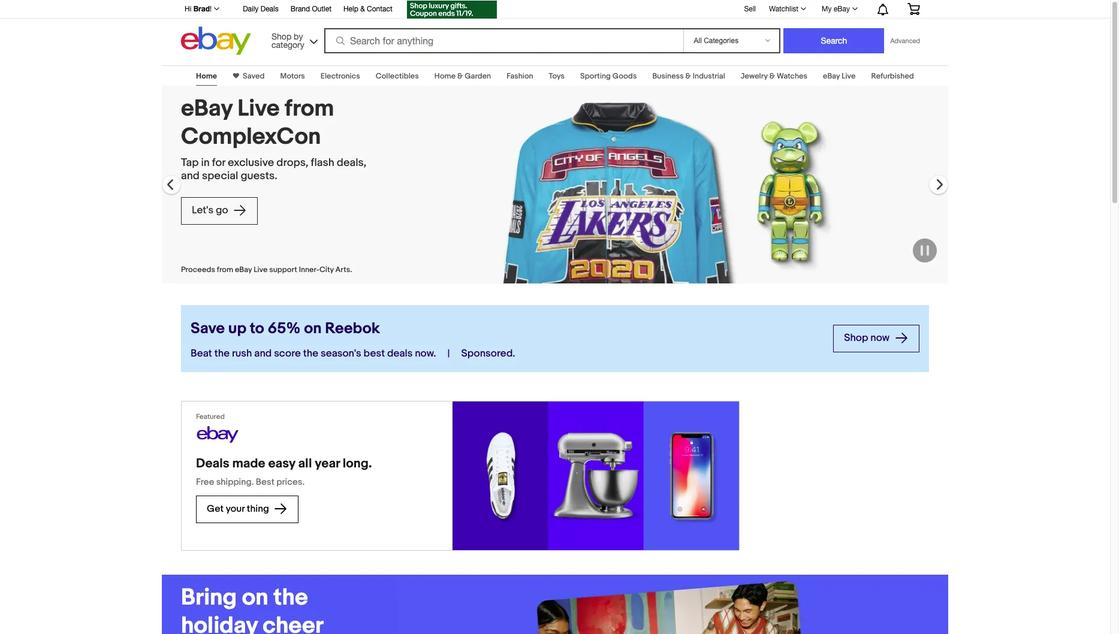 Task type: describe. For each thing, give the bounding box(es) containing it.
proceeds from ebay live support inner-city arts.
[[181, 265, 352, 274]]

ebay inside ebay live from complexcon tap in for exclusive drops, flash deals, and special guests.
[[181, 95, 232, 123]]

and inside ebay live from complexcon tap in for exclusive drops, flash deals, and special guests.
[[181, 169, 199, 183]]

brad
[[193, 4, 210, 13]]

help
[[343, 5, 358, 13]]

on inside bring on the holiday cheer
[[242, 584, 268, 612]]

live for ebay live from complexcon tap in for exclusive drops, flash deals, and special guests.
[[238, 95, 280, 123]]

category
[[272, 40, 304, 49]]

get the coupon image
[[407, 1, 497, 19]]

ebay live link
[[823, 71, 856, 81]]

sell link
[[739, 5, 761, 13]]

reebok
[[325, 320, 380, 338]]

saved
[[243, 71, 265, 81]]

main content containing ebay live from complexcon
[[0, 58, 1110, 634]]

watchlist link
[[762, 2, 812, 16]]

bring on the holiday cheer
[[181, 584, 324, 634]]

sporting goods
[[580, 71, 637, 81]]

let's go link
[[181, 197, 258, 225]]

go
[[216, 204, 228, 216]]

account navigation
[[178, 0, 929, 20]]

bring on the holiday cheer link
[[181, 584, 380, 634]]

contact
[[367, 5, 392, 13]]

daily
[[243, 5, 259, 13]]

your
[[226, 504, 245, 515]]

advanced link
[[884, 29, 926, 53]]

toys
[[549, 71, 565, 81]]

!
[[210, 5, 212, 13]]

deals inside account navigation
[[261, 5, 279, 13]]

now
[[870, 332, 890, 344]]

flash
[[311, 156, 334, 169]]

collectibles link
[[376, 71, 419, 81]]

deals
[[387, 348, 413, 360]]

exclusive
[[228, 156, 274, 169]]

let's
[[192, 204, 213, 216]]

prices.
[[276, 477, 305, 488]]

home & garden
[[434, 71, 491, 81]]

long.
[[343, 456, 372, 472]]

guests.
[[241, 169, 277, 183]]

shop for shop by category
[[272, 31, 291, 41]]

shop by category
[[272, 31, 304, 49]]

help & contact
[[343, 5, 392, 13]]

saved link
[[239, 71, 265, 81]]

cheer
[[263, 612, 324, 634]]

support
[[269, 265, 297, 274]]

hi brad !
[[185, 4, 212, 13]]

special
[[202, 169, 238, 183]]

shipping.
[[216, 477, 254, 488]]

toys link
[[549, 71, 565, 81]]

brand outlet link
[[291, 3, 331, 16]]

live for ebay live
[[842, 71, 856, 81]]

ebay live
[[823, 71, 856, 81]]

let's go
[[192, 204, 230, 216]]

inner-
[[299, 265, 319, 274]]

|
[[447, 348, 450, 360]]

jewelry
[[741, 71, 768, 81]]

ebay inside account navigation
[[834, 5, 850, 13]]

best
[[364, 348, 385, 360]]

my ebay
[[822, 5, 850, 13]]

daily deals link
[[243, 3, 279, 16]]

jewelry & watches
[[741, 71, 807, 81]]

for
[[212, 156, 225, 169]]

proceeds
[[181, 265, 215, 274]]

save up to 65% on reebok link
[[191, 319, 824, 339]]

complexcon
[[181, 123, 321, 151]]

sell
[[744, 5, 756, 13]]

watchlist
[[769, 5, 798, 13]]

collectibles
[[376, 71, 419, 81]]

1 horizontal spatial on
[[304, 320, 322, 338]]

get
[[207, 504, 224, 515]]

shop for shop now
[[844, 332, 868, 344]]

save up to 65% on reebok
[[191, 320, 380, 338]]

year
[[315, 456, 340, 472]]

watches
[[777, 71, 807, 81]]

brand
[[291, 5, 310, 13]]

business & industrial
[[652, 71, 725, 81]]

65%
[[268, 320, 301, 338]]



Task type: vqa. For each thing, say whether or not it's contained in the screenshot.
right On
yes



Task type: locate. For each thing, give the bounding box(es) containing it.
my
[[822, 5, 832, 13]]

0 horizontal spatial on
[[242, 584, 268, 612]]

get your thing
[[207, 504, 271, 515]]

your shopping cart image
[[907, 3, 921, 15]]

1 horizontal spatial deals
[[261, 5, 279, 13]]

0 horizontal spatial deals
[[196, 456, 229, 472]]

ebay up in
[[181, 95, 232, 123]]

shop inside shop by category
[[272, 31, 291, 41]]

on
[[304, 320, 322, 338], [242, 584, 268, 612]]

fashion
[[507, 71, 533, 81]]

ebay right my
[[834, 5, 850, 13]]

in
[[201, 156, 210, 169]]

beat the rush and score the season's best deals now.
[[191, 348, 436, 360]]

score
[[274, 348, 301, 360]]

from inside ebay live from complexcon tap in for exclusive drops, flash deals, and special guests.
[[285, 95, 334, 123]]

0 horizontal spatial shop
[[272, 31, 291, 41]]

& for contact
[[360, 5, 365, 13]]

best
[[256, 477, 274, 488]]

goods
[[612, 71, 637, 81]]

bring
[[181, 584, 237, 612]]

city
[[319, 265, 334, 274]]

hi
[[185, 5, 191, 13]]

refurbished
[[871, 71, 914, 81]]

1 vertical spatial on
[[242, 584, 268, 612]]

from right proceeds
[[217, 265, 233, 274]]

my ebay link
[[815, 2, 863, 16]]

business & industrial link
[[652, 71, 725, 81]]

brand outlet
[[291, 5, 331, 13]]

& right help
[[360, 5, 365, 13]]

tap
[[181, 156, 199, 169]]

0 vertical spatial live
[[842, 71, 856, 81]]

business
[[652, 71, 684, 81]]

None submit
[[784, 28, 884, 53]]

0 vertical spatial and
[[181, 169, 199, 183]]

ebay
[[834, 5, 850, 13], [823, 71, 840, 81], [181, 95, 232, 123], [235, 265, 252, 274]]

outlet
[[312, 5, 331, 13]]

live down saved
[[238, 95, 280, 123]]

on right bring
[[242, 584, 268, 612]]

live inside ebay live from complexcon tap in for exclusive drops, flash deals, and special guests.
[[238, 95, 280, 123]]

rush
[[232, 348, 252, 360]]

fashion link
[[507, 71, 533, 81]]

advanced
[[890, 37, 920, 44]]

main content
[[0, 58, 1110, 634]]

0 vertical spatial from
[[285, 95, 334, 123]]

from down motors "link" at the left top of the page
[[285, 95, 334, 123]]

live
[[842, 71, 856, 81], [238, 95, 280, 123], [254, 265, 268, 274]]

& for watches
[[769, 71, 775, 81]]

1 vertical spatial deals
[[196, 456, 229, 472]]

from
[[285, 95, 334, 123], [217, 265, 233, 274]]

Search for anything text field
[[326, 29, 681, 52]]

live left support
[[254, 265, 268, 274]]

sporting goods link
[[580, 71, 637, 81]]

& right "jewelry"
[[769, 71, 775, 81]]

0 vertical spatial on
[[304, 320, 322, 338]]

free
[[196, 477, 214, 488]]

electronics
[[321, 71, 360, 81]]

sponsored.
[[461, 348, 515, 360]]

shop by category button
[[266, 27, 320, 52]]

motors
[[280, 71, 305, 81]]

0 vertical spatial shop
[[272, 31, 291, 41]]

save
[[191, 320, 225, 338]]

1 horizontal spatial shop
[[844, 332, 868, 344]]

0 vertical spatial deals
[[261, 5, 279, 13]]

and right rush
[[254, 348, 272, 360]]

ebay live from complexcon link
[[181, 95, 380, 151]]

0 horizontal spatial and
[[181, 169, 199, 183]]

1 vertical spatial and
[[254, 348, 272, 360]]

the inside bring on the holiday cheer
[[273, 584, 308, 612]]

deals made easy all year long. free shipping. best prices.
[[196, 456, 372, 488]]

1 horizontal spatial home
[[434, 71, 456, 81]]

daily deals
[[243, 5, 279, 13]]

1 horizontal spatial from
[[285, 95, 334, 123]]

help & contact link
[[343, 3, 392, 16]]

shop now link
[[833, 325, 919, 352]]

2 home from the left
[[434, 71, 456, 81]]

all
[[298, 456, 312, 472]]

home left garden
[[434, 71, 456, 81]]

live left refurbished
[[842, 71, 856, 81]]

up
[[228, 320, 246, 338]]

& inside account navigation
[[360, 5, 365, 13]]

featured
[[196, 412, 225, 421]]

electronics link
[[321, 71, 360, 81]]

motors link
[[280, 71, 305, 81]]

season's
[[321, 348, 361, 360]]

by
[[294, 31, 303, 41]]

refurbished link
[[871, 71, 914, 81]]

& for garden
[[457, 71, 463, 81]]

ebay right watches at the top
[[823, 71, 840, 81]]

0 horizontal spatial home
[[196, 71, 217, 81]]

beat
[[191, 348, 212, 360]]

industrial
[[693, 71, 725, 81]]

and down tap at the top left
[[181, 169, 199, 183]]

none submit inside shop by category banner
[[784, 28, 884, 53]]

now.
[[415, 348, 436, 360]]

& left garden
[[457, 71, 463, 81]]

shop now
[[844, 332, 892, 344]]

1 horizontal spatial and
[[254, 348, 272, 360]]

1 vertical spatial from
[[217, 265, 233, 274]]

garden
[[465, 71, 491, 81]]

shop left by
[[272, 31, 291, 41]]

&
[[360, 5, 365, 13], [457, 71, 463, 81], [685, 71, 691, 81], [769, 71, 775, 81]]

0 horizontal spatial from
[[217, 265, 233, 274]]

& right business at right top
[[685, 71, 691, 81]]

home for home
[[196, 71, 217, 81]]

jewelry & watches link
[[741, 71, 807, 81]]

home left saved link
[[196, 71, 217, 81]]

deals inside deals made easy all year long. free shipping. best prices.
[[196, 456, 229, 472]]

2 vertical spatial live
[[254, 265, 268, 274]]

shop left "now" in the right of the page
[[844, 332, 868, 344]]

drops,
[[277, 156, 308, 169]]

deals up free on the left bottom of the page
[[196, 456, 229, 472]]

made
[[232, 456, 265, 472]]

& for industrial
[[685, 71, 691, 81]]

home & garden link
[[434, 71, 491, 81]]

1 home from the left
[[196, 71, 217, 81]]

deals right daily
[[261, 5, 279, 13]]

ebay live from complexcon tap in for exclusive drops, flash deals, and special guests.
[[181, 95, 366, 183]]

ebay left support
[[235, 265, 252, 274]]

shop by category banner
[[178, 0, 929, 58]]

home for home & garden
[[434, 71, 456, 81]]

arts.
[[335, 265, 352, 274]]

1 vertical spatial live
[[238, 95, 280, 123]]

deals,
[[337, 156, 366, 169]]

1 vertical spatial shop
[[844, 332, 868, 344]]

on up beat the rush and score the season's best deals now.
[[304, 320, 322, 338]]

deals
[[261, 5, 279, 13], [196, 456, 229, 472]]



